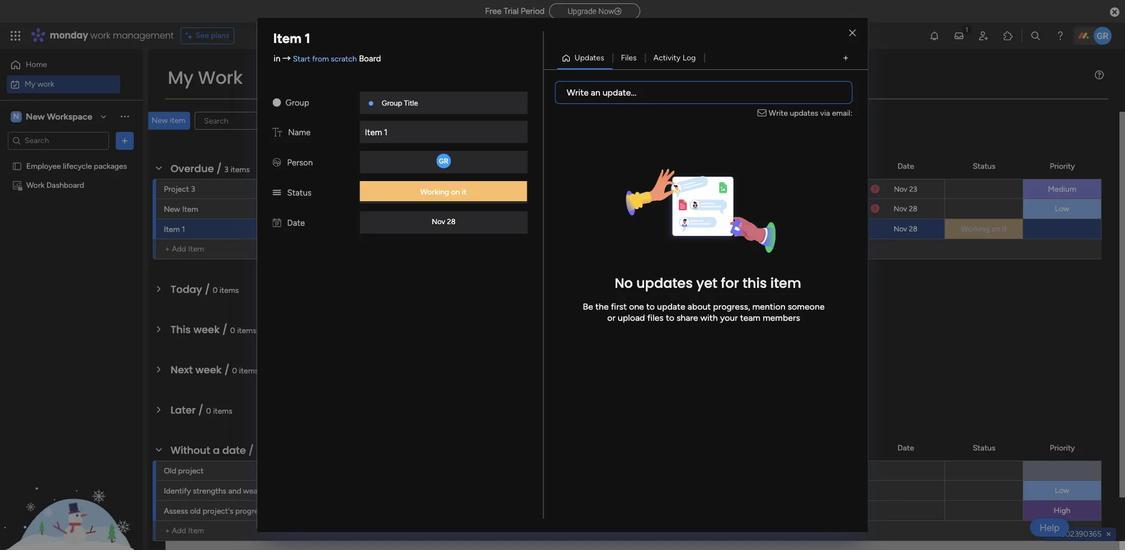 Task type: describe. For each thing, give the bounding box(es) containing it.
add view image
[[844, 54, 849, 62]]

help button
[[1031, 519, 1070, 537]]

from
[[312, 54, 329, 64]]

help
[[1040, 522, 1060, 534]]

0 vertical spatial to
[[647, 302, 655, 312]]

0 horizontal spatial item 1
[[164, 225, 185, 234]]

name
[[288, 128, 311, 138]]

via
[[821, 109, 831, 118]]

team
[[741, 313, 761, 324]]

upgrade now link
[[550, 3, 640, 19]]

activity
[[654, 53, 681, 63]]

1 vertical spatial title
[[744, 226, 758, 234]]

item down 'old'
[[188, 527, 204, 536]]

workspace
[[47, 111, 92, 122]]

high
[[1055, 506, 1071, 516]]

old
[[164, 467, 176, 476]]

yet
[[697, 274, 718, 293]]

2 to-do from the top
[[721, 205, 741, 214]]

3 inside overdue / 3 items
[[224, 165, 229, 175]]

free trial period
[[485, 6, 545, 16]]

identify strengths and weaknesses
[[164, 487, 285, 496]]

or
[[608, 313, 616, 324]]

2 horizontal spatial 1
[[384, 128, 388, 138]]

dashboard
[[46, 180, 84, 190]]

items inside without a date / 3 items
[[263, 447, 282, 457]]

item up today / 0 items
[[188, 245, 204, 254]]

see plans
[[196, 31, 230, 40]]

customize
[[404, 116, 442, 125]]

1 to- from the top
[[721, 186, 732, 194]]

1 + from the top
[[165, 245, 170, 254]]

and
[[228, 487, 241, 496]]

nov 28 inside no updates yet for this item dialog
[[432, 217, 456, 226]]

remove image
[[1105, 530, 1114, 539]]

2 do from the top
[[732, 205, 741, 214]]

the
[[596, 302, 609, 312]]

later / 0 items
[[171, 403, 233, 417]]

update...
[[603, 87, 637, 98]]

see
[[196, 31, 209, 40]]

work for my
[[37, 79, 54, 89]]

1 do from the top
[[732, 186, 741, 194]]

files
[[648, 313, 664, 324]]

mention
[[753, 302, 786, 312]]

v2 overdue deadline image
[[871, 184, 880, 194]]

log
[[683, 53, 696, 63]]

0 horizontal spatial work
[[26, 180, 44, 190]]

2 add from the top
[[172, 527, 186, 536]]

it inside dialog
[[462, 187, 467, 197]]

0 inside next week / 0 items
[[232, 367, 237, 376]]

item up →
[[273, 30, 302, 46]]

1 vertical spatial to
[[666, 313, 675, 324]]

free
[[485, 6, 502, 16]]

period
[[521, 6, 545, 16]]

new workspace
[[26, 111, 92, 122]]

302390365
[[1062, 530, 1102, 539]]

1 horizontal spatial work
[[198, 65, 243, 90]]

working on it inside no updates yet for this item dialog
[[420, 187, 467, 197]]

new for new item
[[152, 116, 168, 125]]

date
[[222, 444, 246, 458]]

no
[[615, 274, 633, 293]]

next
[[171, 363, 193, 377]]

items inside later / 0 items
[[213, 407, 233, 416]]

0 inside later / 0 items
[[206, 407, 211, 416]]

1 + add item from the top
[[165, 245, 204, 254]]

write updates via email:
[[769, 109, 853, 118]]

working inside no updates yet for this item dialog
[[420, 187, 449, 197]]

dapulse text column image
[[273, 128, 282, 138]]

weaknesses
[[243, 487, 285, 496]]

board
[[359, 53, 381, 64]]

someone
[[788, 302, 825, 312]]

strengths
[[193, 487, 227, 496]]

identify
[[164, 487, 191, 496]]

nov 23
[[895, 185, 918, 193]]

n
[[13, 112, 19, 121]]

list box containing employee lifecycle packages
[[0, 154, 143, 346]]

23
[[910, 185, 918, 193]]

my work button
[[7, 75, 120, 93]]

1 horizontal spatial it
[[1003, 224, 1008, 234]]

your
[[721, 313, 738, 324]]

home button
[[7, 56, 120, 74]]

updates for no
[[637, 274, 693, 293]]

be
[[583, 302, 594, 312]]

files button
[[613, 49, 646, 67]]

apps image
[[1003, 30, 1015, 41]]

item inside dialog
[[771, 274, 802, 293]]

upgrade now
[[568, 7, 615, 16]]

2 low from the top
[[1056, 486, 1070, 496]]

updates
[[575, 53, 605, 63]]

old
[[190, 507, 201, 516]]

activity log button
[[646, 49, 705, 67]]

new item button
[[147, 112, 190, 130]]

week for next
[[196, 363, 222, 377]]

today
[[171, 283, 202, 297]]

my for my work
[[168, 65, 194, 90]]

0 vertical spatial date
[[898, 161, 915, 171]]

with
[[701, 313, 718, 324]]

today / 0 items
[[171, 283, 239, 297]]

members
[[763, 313, 801, 324]]

28 inside no updates yet for this item dialog
[[447, 217, 456, 226]]

greg robinson image
[[1095, 27, 1112, 45]]

dapulse rightstroke image
[[615, 7, 622, 16]]

1 horizontal spatial group
[[382, 99, 402, 107]]

item down new item
[[164, 225, 180, 234]]

no updates yet for this item
[[615, 274, 802, 293]]

1 vertical spatial 3
[[191, 185, 195, 194]]

select product image
[[10, 30, 21, 41]]

item down hide done items
[[365, 128, 382, 138]]

0 inside this week / 0 items
[[230, 326, 235, 336]]

write for write updates via email:
[[769, 109, 788, 118]]

activity log
[[654, 53, 696, 63]]

v2 status image
[[273, 188, 281, 198]]

next week / 0 items
[[171, 363, 259, 377]]

id: 302390365
[[1050, 530, 1102, 539]]

work dashboard
[[26, 180, 84, 190]]

without
[[171, 444, 210, 458]]

new for new item
[[164, 205, 180, 214]]

scratch
[[331, 54, 357, 64]]

overdue / 3 items
[[171, 162, 250, 176]]

be the first one to update about progress, mention someone or upload files to share with your team members
[[583, 302, 825, 324]]

/ up next week / 0 items
[[222, 323, 228, 337]]

public board image
[[12, 161, 22, 172]]

2 vertical spatial status
[[974, 443, 996, 453]]

group title inside no updates yet for this item dialog
[[382, 99, 418, 107]]

1 to-do from the top
[[721, 186, 741, 194]]

for
[[721, 274, 740, 293]]



Task type: vqa. For each thing, say whether or not it's contained in the screenshot.
week
yes



Task type: locate. For each thing, give the bounding box(es) containing it.
item 1
[[273, 30, 311, 46], [365, 128, 388, 138], [164, 225, 185, 234]]

+ add item
[[165, 245, 204, 254], [165, 527, 204, 536]]

now
[[599, 7, 615, 16]]

search everything image
[[1031, 30, 1042, 41]]

to
[[647, 302, 655, 312], [666, 313, 675, 324]]

working on it
[[420, 187, 467, 197], [961, 224, 1008, 234]]

items inside overdue / 3 items
[[231, 165, 250, 175]]

medium
[[1049, 185, 1077, 194]]

item 1 down new item
[[164, 225, 185, 234]]

3 right date
[[256, 447, 261, 457]]

assess
[[164, 507, 188, 516]]

lottie animation element
[[0, 438, 143, 551]]

group title up for
[[721, 226, 758, 234]]

1 vertical spatial updates
[[637, 274, 693, 293]]

0 vertical spatial to-do
[[721, 186, 741, 194]]

0 vertical spatial item
[[170, 116, 186, 125]]

0 vertical spatial status
[[974, 161, 996, 171]]

lifecycle
[[63, 161, 92, 171]]

1 horizontal spatial write
[[769, 109, 788, 118]]

+ down new item
[[165, 245, 170, 254]]

0
[[213, 286, 218, 295], [230, 326, 235, 336], [232, 367, 237, 376], [206, 407, 211, 416]]

items right done
[[363, 116, 382, 125]]

my work
[[25, 79, 54, 89]]

items inside today / 0 items
[[220, 286, 239, 295]]

→
[[283, 53, 291, 64]]

to-do
[[721, 186, 741, 194], [721, 205, 741, 214]]

2 vertical spatial 3
[[256, 447, 261, 457]]

+ down assess
[[165, 527, 170, 536]]

work right monday
[[90, 29, 111, 42]]

0 horizontal spatial on
[[451, 187, 460, 197]]

0 horizontal spatial 3
[[191, 185, 195, 194]]

project 3
[[164, 185, 195, 194]]

updates button
[[558, 49, 613, 67]]

0 horizontal spatial updates
[[637, 274, 693, 293]]

1 vertical spatial add
[[172, 527, 186, 536]]

status inside no updates yet for this item dialog
[[287, 188, 312, 198]]

work down the plans
[[198, 65, 243, 90]]

/ down this week / 0 items
[[224, 363, 230, 377]]

group
[[286, 98, 309, 108], [382, 99, 402, 107], [721, 226, 742, 234]]

nov 28
[[894, 205, 918, 213], [432, 217, 456, 226], [894, 225, 918, 233]]

items left v2 multiple person column image
[[231, 165, 250, 175]]

/ right the 'overdue'
[[217, 162, 222, 176]]

work right private dashboard image
[[26, 180, 44, 190]]

update
[[658, 302, 686, 312]]

/ right date
[[249, 444, 254, 458]]

write for write an update...
[[567, 87, 589, 98]]

0 horizontal spatial 1
[[182, 225, 185, 234]]

email:
[[833, 109, 853, 118]]

0 vertical spatial week
[[194, 323, 220, 337]]

share
[[677, 313, 699, 324]]

2 + from the top
[[165, 527, 170, 536]]

working
[[420, 187, 449, 197], [961, 224, 990, 234]]

+ add item down new item
[[165, 245, 204, 254]]

1 vertical spatial item
[[771, 274, 802, 293]]

items inside next week / 0 items
[[239, 367, 259, 376]]

0 horizontal spatial working on it
[[420, 187, 467, 197]]

new item
[[164, 205, 198, 214]]

1 horizontal spatial updates
[[790, 109, 819, 118]]

0 right today
[[213, 286, 218, 295]]

3 inside without a date / 3 items
[[256, 447, 261, 457]]

monday
[[50, 29, 88, 42]]

project's
[[203, 507, 233, 516]]

1 horizontal spatial group title
[[721, 226, 758, 234]]

customize button
[[386, 112, 447, 130]]

1 vertical spatial do
[[732, 205, 741, 214]]

this
[[171, 323, 191, 337]]

0 vertical spatial working
[[420, 187, 449, 197]]

Filter dashboard by text search field
[[195, 112, 300, 130]]

no updates yet for this item dialog
[[0, 0, 1126, 551]]

2 horizontal spatial group
[[721, 226, 742, 234]]

option
[[0, 156, 143, 158]]

1 vertical spatial group title
[[721, 226, 758, 234]]

0 horizontal spatial working
[[420, 187, 449, 197]]

0 horizontal spatial to
[[647, 302, 655, 312]]

group up customize button
[[382, 99, 402, 107]]

hide
[[324, 116, 341, 125]]

1 horizontal spatial to
[[666, 313, 675, 324]]

dapulse close image
[[1111, 7, 1120, 18]]

to down the update
[[666, 313, 675, 324]]

id:
[[1050, 530, 1060, 539]]

0 vertical spatial write
[[567, 87, 589, 98]]

my
[[168, 65, 194, 90], [25, 79, 35, 89]]

item 1 down hide done items
[[365, 128, 388, 138]]

write left an
[[567, 87, 589, 98]]

about
[[688, 302, 711, 312]]

1 horizontal spatial item
[[771, 274, 802, 293]]

0 vertical spatial title
[[404, 99, 418, 107]]

items right date
[[263, 447, 282, 457]]

management
[[113, 29, 174, 42]]

group up for
[[721, 226, 742, 234]]

None search field
[[195, 112, 300, 130]]

0 vertical spatial 3
[[224, 165, 229, 175]]

1 priority from the top
[[1051, 161, 1076, 171]]

week right this
[[194, 323, 220, 337]]

1 vertical spatial on
[[992, 224, 1001, 234]]

employee
[[26, 161, 61, 171]]

1 horizontal spatial 1
[[305, 30, 311, 46]]

to up files
[[647, 302, 655, 312]]

see plans button
[[181, 27, 235, 44]]

1 low from the top
[[1056, 204, 1070, 214]]

low up high at bottom
[[1056, 486, 1070, 496]]

an
[[591, 87, 601, 98]]

/
[[217, 162, 222, 176], [205, 283, 210, 297], [222, 323, 228, 337], [224, 363, 230, 377], [198, 403, 204, 417], [249, 444, 254, 458]]

one
[[629, 302, 645, 312]]

0 inside today / 0 items
[[213, 286, 218, 295]]

items up this week / 0 items
[[220, 286, 239, 295]]

in
[[274, 53, 281, 64]]

item down "project 3"
[[182, 205, 198, 214]]

private dashboard image
[[12, 180, 22, 191]]

group right v2 sun image
[[286, 98, 309, 108]]

my work
[[168, 65, 243, 90]]

nov inside no updates yet for this item dialog
[[432, 217, 446, 226]]

updates up the update
[[637, 274, 693, 293]]

1 vertical spatial working on it
[[961, 224, 1008, 234]]

workspace image
[[11, 111, 22, 123]]

1 horizontal spatial working on it
[[961, 224, 1008, 234]]

0 horizontal spatial group
[[286, 98, 309, 108]]

3 right the 'overdue'
[[224, 165, 229, 175]]

2 horizontal spatial 3
[[256, 447, 261, 457]]

status
[[974, 161, 996, 171], [287, 188, 312, 198], [974, 443, 996, 453]]

1 vertical spatial work
[[37, 79, 54, 89]]

1 horizontal spatial my
[[168, 65, 194, 90]]

1 vertical spatial 1
[[384, 128, 388, 138]]

+
[[165, 245, 170, 254], [165, 527, 170, 536]]

updates left via
[[790, 109, 819, 118]]

invite members image
[[979, 30, 990, 41]]

later
[[171, 403, 196, 417]]

2 + add item from the top
[[165, 527, 204, 536]]

0 vertical spatial 1
[[305, 30, 311, 46]]

notifications image
[[929, 30, 941, 41]]

date inside dialog
[[287, 218, 305, 228]]

group title up customize button
[[382, 99, 418, 107]]

2 to- from the top
[[721, 205, 732, 214]]

0 vertical spatial on
[[451, 187, 460, 197]]

1 horizontal spatial work
[[90, 29, 111, 42]]

/ right later
[[198, 403, 204, 417]]

2 vertical spatial item 1
[[164, 225, 185, 234]]

0 vertical spatial working on it
[[420, 187, 467, 197]]

1 add from the top
[[172, 245, 186, 254]]

write inside button
[[567, 87, 589, 98]]

0 vertical spatial to-
[[721, 186, 732, 194]]

inbox image
[[954, 30, 965, 41]]

1 vertical spatial low
[[1056, 486, 1070, 496]]

0 up next week / 0 items
[[230, 326, 235, 336]]

Search in workspace field
[[24, 134, 93, 147]]

new inside button
[[152, 116, 168, 125]]

title
[[404, 99, 418, 107], [744, 226, 758, 234]]

item inside button
[[170, 116, 186, 125]]

this
[[743, 274, 768, 293]]

1 horizontal spatial item 1
[[273, 30, 311, 46]]

/ right today
[[205, 283, 210, 297]]

0 vertical spatial low
[[1056, 204, 1070, 214]]

new for new workspace
[[26, 111, 45, 122]]

0 vertical spatial updates
[[790, 109, 819, 118]]

this week / 0 items
[[171, 323, 257, 337]]

envelope o image
[[758, 107, 769, 119]]

0 vertical spatial + add item
[[165, 245, 204, 254]]

my inside button
[[25, 79, 35, 89]]

overdue
[[171, 162, 214, 176]]

1 image
[[962, 23, 973, 36]]

list box
[[0, 154, 143, 346]]

0 horizontal spatial it
[[462, 187, 467, 197]]

title up customize button
[[404, 99, 418, 107]]

close image
[[850, 29, 856, 37]]

add down assess
[[172, 527, 186, 536]]

on
[[451, 187, 460, 197], [992, 224, 1001, 234]]

1 vertical spatial item 1
[[365, 128, 388, 138]]

1 vertical spatial it
[[1003, 224, 1008, 234]]

1 horizontal spatial on
[[992, 224, 1001, 234]]

new
[[26, 111, 45, 122], [152, 116, 168, 125], [164, 205, 180, 214]]

0 vertical spatial add
[[172, 245, 186, 254]]

items up next week / 0 items
[[237, 326, 257, 336]]

lottie animation image
[[0, 438, 143, 551]]

write an update... button
[[555, 81, 853, 104]]

work inside button
[[37, 79, 54, 89]]

0 vertical spatial work
[[198, 65, 243, 90]]

+ add item down assess
[[165, 527, 204, 536]]

trial
[[504, 6, 519, 16]]

1 vertical spatial to-do
[[721, 205, 741, 214]]

0 vertical spatial it
[[462, 187, 467, 197]]

0 vertical spatial priority
[[1051, 161, 1076, 171]]

1 vertical spatial to-
[[721, 205, 732, 214]]

1 horizontal spatial 3
[[224, 165, 229, 175]]

done
[[343, 116, 361, 125]]

upgrade
[[568, 7, 597, 16]]

progress,
[[714, 302, 751, 312]]

1 vertical spatial +
[[165, 527, 170, 536]]

id: 302390365 element
[[1046, 528, 1117, 542]]

1 vertical spatial working
[[961, 224, 990, 234]]

item up mention
[[771, 274, 802, 293]]

2 horizontal spatial item 1
[[365, 128, 388, 138]]

project
[[164, 185, 189, 194]]

0 horizontal spatial item
[[170, 116, 186, 125]]

1 vertical spatial priority
[[1051, 443, 1076, 453]]

0 horizontal spatial title
[[404, 99, 418, 107]]

1 vertical spatial status
[[287, 188, 312, 198]]

title up this
[[744, 226, 758, 234]]

v2 sun image
[[273, 98, 281, 108]]

week for this
[[194, 323, 220, 337]]

0 vertical spatial do
[[732, 186, 741, 194]]

work
[[90, 29, 111, 42], [37, 79, 54, 89]]

it
[[462, 187, 467, 197], [1003, 224, 1008, 234]]

first
[[611, 302, 627, 312]]

write left via
[[769, 109, 788, 118]]

1 vertical spatial + add item
[[165, 527, 204, 536]]

0 horizontal spatial my
[[25, 79, 35, 89]]

2 priority from the top
[[1051, 443, 1076, 453]]

0 down this week / 0 items
[[232, 367, 237, 376]]

1 vertical spatial work
[[26, 180, 44, 190]]

1 horizontal spatial title
[[744, 226, 758, 234]]

0 horizontal spatial work
[[37, 79, 54, 89]]

items inside this week / 0 items
[[237, 326, 257, 336]]

packages
[[94, 161, 127, 171]]

items up without a date / 3 items
[[213, 407, 233, 416]]

start
[[293, 54, 310, 64]]

2 vertical spatial 1
[[182, 225, 185, 234]]

0 horizontal spatial group title
[[382, 99, 418, 107]]

0 vertical spatial group title
[[382, 99, 418, 107]]

0 vertical spatial item 1
[[273, 30, 311, 46]]

without a date / 3 items
[[171, 444, 282, 458]]

progress
[[235, 507, 266, 516]]

v2 multiple person column image
[[273, 158, 281, 168]]

group title
[[382, 99, 418, 107], [721, 226, 758, 234]]

v2 overdue deadline image
[[871, 204, 880, 214]]

project
[[178, 467, 204, 476]]

dapulse date column image
[[273, 218, 281, 228]]

person
[[287, 158, 313, 168]]

on inside no updates yet for this item dialog
[[451, 187, 460, 197]]

0 right later
[[206, 407, 211, 416]]

my down home
[[25, 79, 35, 89]]

1 vertical spatial date
[[287, 218, 305, 228]]

help image
[[1055, 30, 1067, 41]]

new inside workspace selection element
[[26, 111, 45, 122]]

1 vertical spatial week
[[196, 363, 222, 377]]

0 vertical spatial +
[[165, 245, 170, 254]]

2 vertical spatial date
[[898, 443, 915, 453]]

item up the 'overdue'
[[170, 116, 186, 125]]

updates
[[790, 109, 819, 118], [637, 274, 693, 293]]

1 vertical spatial write
[[769, 109, 788, 118]]

old project
[[164, 467, 204, 476]]

start from scratch link
[[293, 54, 357, 64]]

0 horizontal spatial write
[[567, 87, 589, 98]]

employee lifecycle packages
[[26, 161, 127, 171]]

workspace selection element
[[11, 110, 94, 123]]

week
[[194, 323, 220, 337], [196, 363, 222, 377]]

item 1 up →
[[273, 30, 311, 46]]

items down this week / 0 items
[[239, 367, 259, 376]]

low down medium
[[1056, 204, 1070, 214]]

0 vertical spatial work
[[90, 29, 111, 42]]

write an update...
[[567, 87, 637, 98]]

my for my work
[[25, 79, 35, 89]]

updates for write
[[790, 109, 819, 118]]

add down new item
[[172, 245, 186, 254]]

my up new item
[[168, 65, 194, 90]]

home
[[26, 60, 47, 69]]

1 horizontal spatial working
[[961, 224, 990, 234]]

work for monday
[[90, 29, 111, 42]]

3 right the project
[[191, 185, 195, 194]]

work
[[198, 65, 243, 90], [26, 180, 44, 190]]

work down home
[[37, 79, 54, 89]]

title inside no updates yet for this item dialog
[[404, 99, 418, 107]]

week right 'next'
[[196, 363, 222, 377]]



